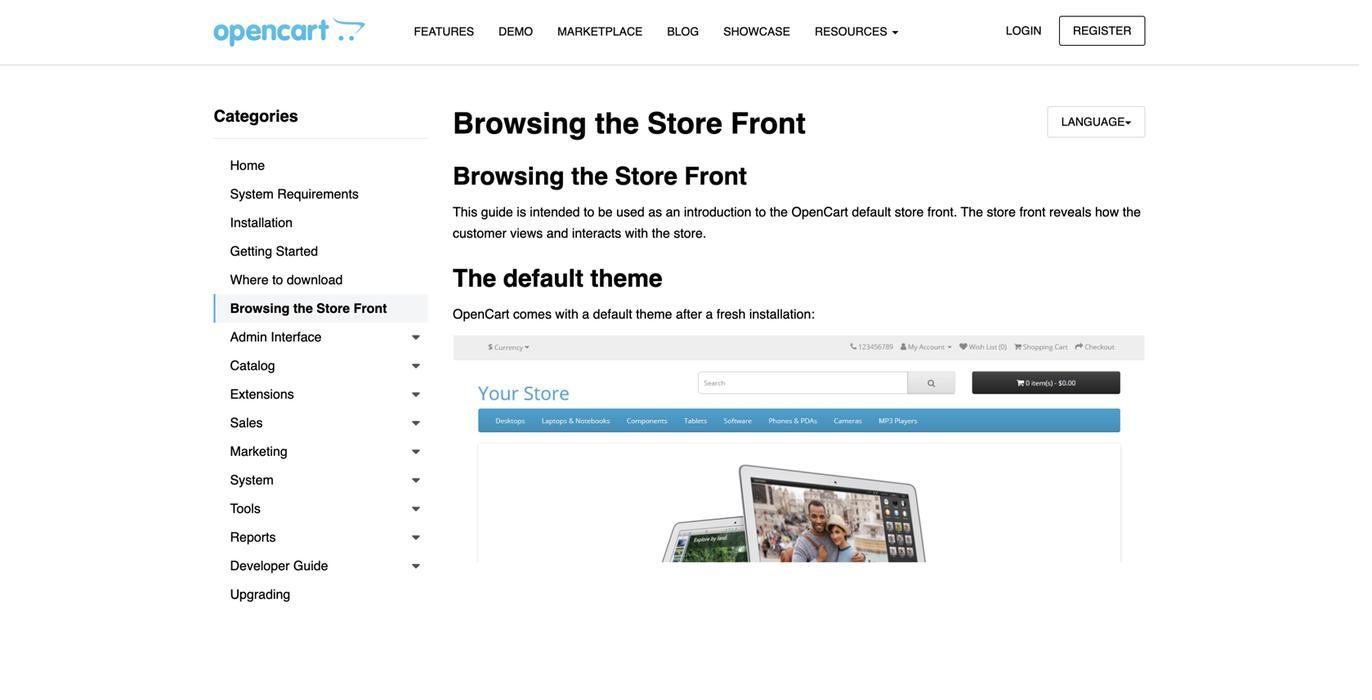 Task type: describe. For each thing, give the bounding box(es) containing it.
developer guide link
[[214, 552, 428, 580]]

1 store from the left
[[895, 204, 924, 220]]

interface
[[271, 329, 322, 344]]

opencart inside this guide is intended to be used as an introduction to the opencart default store front. the store front reveals how the customer views and interacts with the store.
[[792, 204, 848, 220]]

installation:
[[749, 306, 815, 321]]

1 a from the left
[[582, 306, 589, 321]]

installation
[[230, 215, 293, 230]]

guide
[[481, 204, 513, 220]]

language
[[1061, 115, 1125, 128]]

introduction
[[684, 204, 752, 220]]

browsing inside browsing the store front link
[[230, 301, 290, 316]]

0 vertical spatial browsing the store front
[[453, 107, 806, 141]]

marketing link
[[214, 437, 428, 466]]

be
[[598, 204, 613, 220]]

where
[[230, 272, 269, 287]]

reports
[[230, 530, 276, 545]]

getting started
[[230, 244, 318, 259]]

fresh
[[717, 306, 746, 321]]

tools link
[[214, 494, 428, 523]]

this guide is intended to be used as an introduction to the opencart default store front. the store front reveals how the customer views and interacts with the store.
[[453, 204, 1141, 241]]

sales
[[230, 415, 263, 430]]

download
[[287, 272, 343, 287]]

demo link
[[486, 17, 545, 46]]

1 vertical spatial browsing
[[453, 162, 564, 191]]

0 vertical spatial theme
[[590, 264, 663, 292]]

extensions
[[230, 387, 294, 402]]

guide
[[293, 558, 328, 573]]

2 vertical spatial default
[[593, 306, 632, 321]]

1 vertical spatial store
[[615, 162, 678, 191]]

1 vertical spatial default
[[503, 264, 584, 292]]

system for system
[[230, 472, 274, 487]]

upgrading
[[230, 587, 290, 602]]

the inside this guide is intended to be used as an introduction to the opencart default store front. the store front reveals how the customer views and interacts with the store.
[[961, 204, 983, 220]]

login link
[[992, 16, 1055, 46]]

showcase link
[[711, 17, 803, 46]]

language button
[[1047, 106, 1145, 138]]

tools
[[230, 501, 261, 516]]

1 vertical spatial front
[[684, 162, 747, 191]]

features
[[414, 25, 474, 38]]

getting
[[230, 244, 272, 259]]

blog
[[667, 25, 699, 38]]

resources link
[[803, 17, 911, 46]]

marketplace link
[[545, 17, 655, 46]]

developer guide
[[230, 558, 328, 573]]

this
[[453, 204, 477, 220]]

categories
[[214, 107, 298, 125]]

2 horizontal spatial to
[[755, 204, 766, 220]]

where to download
[[230, 272, 343, 287]]

0 vertical spatial store
[[647, 107, 722, 141]]

admin interface
[[230, 329, 322, 344]]

system for system requirements
[[230, 186, 274, 201]]

home
[[230, 158, 265, 173]]

resources
[[815, 25, 890, 38]]

installation link
[[214, 208, 428, 237]]



Task type: vqa. For each thing, say whether or not it's contained in the screenshot.
Requirements
yes



Task type: locate. For each thing, give the bounding box(es) containing it.
0 vertical spatial the
[[961, 204, 983, 220]]

sales link
[[214, 409, 428, 437]]

the right front. at the right top of the page
[[961, 204, 983, 220]]

system link
[[214, 466, 428, 494]]

opencart comes with a default theme after a fresh installation:
[[453, 306, 815, 321]]

1 vertical spatial browsing the store front
[[453, 162, 747, 191]]

2 vertical spatial front
[[354, 301, 387, 316]]

0 vertical spatial default
[[852, 204, 891, 220]]

demo
[[499, 25, 533, 38]]

0 horizontal spatial to
[[272, 272, 283, 287]]

admin interface link
[[214, 323, 428, 351]]

after
[[676, 306, 702, 321]]

theme left the after
[[636, 306, 672, 321]]

requirements
[[277, 186, 359, 201]]

system requirements
[[230, 186, 359, 201]]

how
[[1095, 204, 1119, 220]]

2 vertical spatial browsing
[[230, 301, 290, 316]]

register
[[1073, 24, 1131, 37]]

the down customer
[[453, 264, 496, 292]]

the default theme
[[453, 264, 663, 292]]

system up tools
[[230, 472, 274, 487]]

2 vertical spatial store
[[317, 301, 350, 316]]

getting started link
[[214, 237, 428, 266]]

intended
[[530, 204, 580, 220]]

1 vertical spatial opencart
[[453, 306, 509, 321]]

extensions link
[[214, 380, 428, 409]]

1 horizontal spatial a
[[706, 306, 713, 321]]

1 horizontal spatial default
[[593, 306, 632, 321]]

2 vertical spatial browsing the store front
[[230, 301, 387, 316]]

views
[[510, 225, 543, 241]]

started
[[276, 244, 318, 259]]

1 horizontal spatial to
[[584, 204, 595, 220]]

comes
[[513, 306, 552, 321]]

0 vertical spatial opencart
[[792, 204, 848, 220]]

0 vertical spatial browsing
[[453, 107, 587, 141]]

the
[[961, 204, 983, 220], [453, 264, 496, 292]]

0 vertical spatial front
[[731, 107, 806, 141]]

showcase
[[724, 25, 790, 38]]

with inside this guide is intended to be used as an introduction to the opencart default store front. the store front reveals how the customer views and interacts with the store.
[[625, 225, 648, 241]]

default
[[852, 204, 891, 220], [503, 264, 584, 292], [593, 306, 632, 321]]

store
[[647, 107, 722, 141], [615, 162, 678, 191], [317, 301, 350, 316]]

used
[[616, 204, 645, 220]]

developer
[[230, 558, 290, 573]]

with
[[625, 225, 648, 241], [555, 306, 578, 321]]

register link
[[1059, 16, 1145, 46]]

a down the default theme
[[582, 306, 589, 321]]

browsing the store front link
[[214, 294, 428, 323]]

catalog link
[[214, 351, 428, 380]]

marketing
[[230, 444, 287, 459]]

interacts
[[572, 225, 621, 241]]

reveals
[[1049, 204, 1091, 220]]

reports link
[[214, 523, 428, 552]]

2 store from the left
[[987, 204, 1016, 220]]

0 horizontal spatial the
[[453, 264, 496, 292]]

as
[[648, 204, 662, 220]]

browsing
[[453, 107, 587, 141], [453, 162, 564, 191], [230, 301, 290, 316]]

2 horizontal spatial default
[[852, 204, 891, 220]]

the
[[595, 107, 639, 141], [571, 162, 608, 191], [770, 204, 788, 220], [1123, 204, 1141, 220], [652, 225, 670, 241], [293, 301, 313, 316]]

default inside this guide is intended to be used as an introduction to the opencart default store front. the store front reveals how the customer views and interacts with the store.
[[852, 204, 891, 220]]

0 horizontal spatial a
[[582, 306, 589, 321]]

0 horizontal spatial default
[[503, 264, 584, 292]]

1 horizontal spatial the
[[961, 204, 983, 220]]

an
[[666, 204, 680, 220]]

with right comes
[[555, 306, 578, 321]]

features link
[[402, 17, 486, 46]]

front
[[731, 107, 806, 141], [684, 162, 747, 191], [354, 301, 387, 316]]

marketplace
[[557, 25, 643, 38]]

front.
[[927, 204, 957, 220]]

where to download link
[[214, 266, 428, 294]]

system requirements link
[[214, 180, 428, 208]]

0 vertical spatial system
[[230, 186, 274, 201]]

store left front
[[987, 204, 1016, 220]]

home link
[[214, 151, 428, 180]]

front office image
[[453, 335, 1145, 692]]

admin
[[230, 329, 267, 344]]

opencart - open source shopping cart solution image
[[214, 17, 365, 47]]

customer
[[453, 225, 507, 241]]

store.
[[674, 225, 706, 241]]

to left the be
[[584, 204, 595, 220]]

to right the introduction
[[755, 204, 766, 220]]

system
[[230, 186, 274, 201], [230, 472, 274, 487]]

to right where at top
[[272, 272, 283, 287]]

a
[[582, 306, 589, 321], [706, 306, 713, 321]]

and
[[546, 225, 568, 241]]

1 vertical spatial theme
[[636, 306, 672, 321]]

store
[[895, 204, 924, 220], [987, 204, 1016, 220]]

1 system from the top
[[230, 186, 274, 201]]

to
[[584, 204, 595, 220], [755, 204, 766, 220], [272, 272, 283, 287]]

1 horizontal spatial store
[[987, 204, 1016, 220]]

front
[[1019, 204, 1046, 220]]

1 vertical spatial the
[[453, 264, 496, 292]]

theme up opencart comes with a default theme after a fresh installation:
[[590, 264, 663, 292]]

system down home
[[230, 186, 274, 201]]

opencart
[[792, 204, 848, 220], [453, 306, 509, 321]]

1 vertical spatial with
[[555, 306, 578, 321]]

default down the default theme
[[593, 306, 632, 321]]

2 a from the left
[[706, 306, 713, 321]]

system inside "link"
[[230, 186, 274, 201]]

0 horizontal spatial opencart
[[453, 306, 509, 321]]

store left front. at the right top of the page
[[895, 204, 924, 220]]

1 horizontal spatial with
[[625, 225, 648, 241]]

blog link
[[655, 17, 711, 46]]

2 system from the top
[[230, 472, 274, 487]]

catalog
[[230, 358, 275, 373]]

with down used
[[625, 225, 648, 241]]

is
[[517, 204, 526, 220]]

0 horizontal spatial store
[[895, 204, 924, 220]]

0 vertical spatial with
[[625, 225, 648, 241]]

0 horizontal spatial with
[[555, 306, 578, 321]]

upgrading link
[[214, 580, 428, 609]]

login
[[1006, 24, 1042, 37]]

default up comes
[[503, 264, 584, 292]]

a right the after
[[706, 306, 713, 321]]

browsing the store front
[[453, 107, 806, 141], [453, 162, 747, 191], [230, 301, 387, 316]]

theme
[[590, 264, 663, 292], [636, 306, 672, 321]]

1 horizontal spatial opencart
[[792, 204, 848, 220]]

1 vertical spatial system
[[230, 472, 274, 487]]

default left front. at the right top of the page
[[852, 204, 891, 220]]



